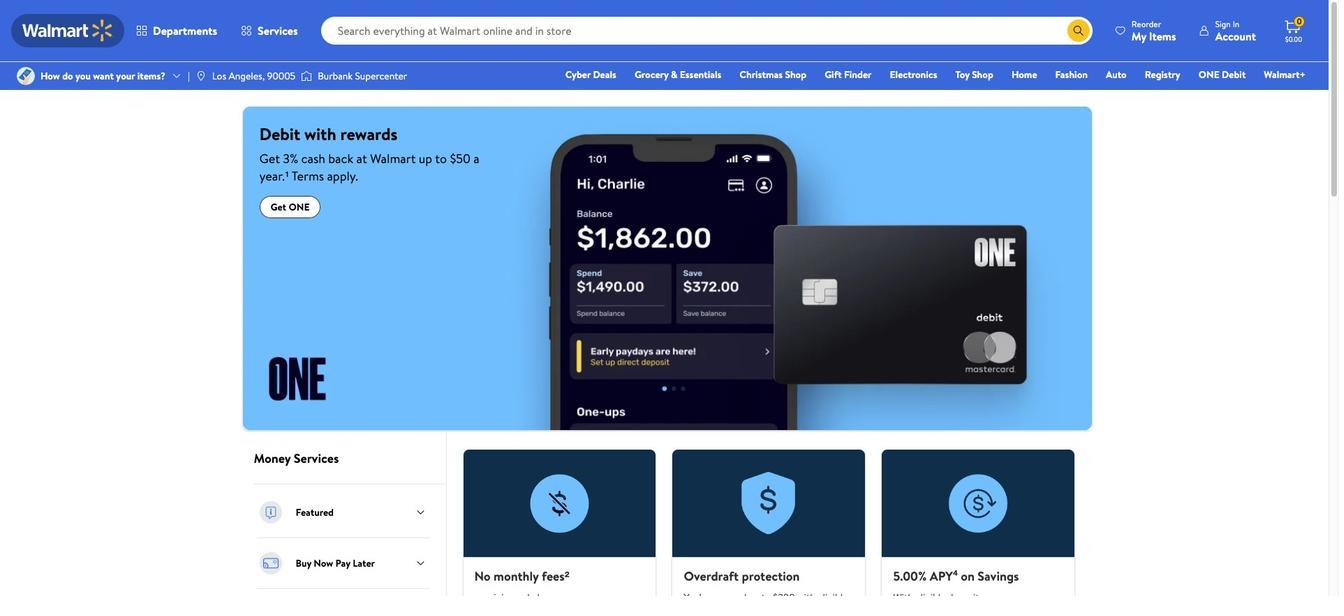 Task type: describe. For each thing, give the bounding box(es) containing it.
rewards
[[340, 122, 398, 146]]

electronics link
[[884, 67, 944, 82]]

essentials
[[680, 68, 721, 82]]

no monthly fees superscript two. or minimum balances. get one. image
[[463, 450, 656, 559]]

electronics
[[890, 68, 937, 82]]

fashion link
[[1049, 67, 1094, 82]]

Walmart Site-Wide search field
[[321, 17, 1093, 45]]

gift finder
[[825, 68, 872, 82]]

fashion
[[1055, 68, 1088, 82]]

cyber deals
[[565, 68, 616, 82]]

0 $0.00
[[1285, 16, 1302, 44]]

get one button
[[259, 196, 321, 219]]

list containing no monthly fees²
[[455, 450, 1083, 597]]

fees²
[[542, 568, 570, 586]]

1 horizontal spatial debit
[[1222, 68, 1246, 82]]

now
[[314, 557, 333, 571]]

later
[[353, 557, 375, 571]]

burbank
[[318, 69, 353, 83]]

registry link
[[1139, 67, 1187, 82]]

debit with rewards. get three percent cash back at walmart up to fifty dollars a year¹. terms apply. get one. image
[[243, 107, 1092, 431]]

90005
[[267, 69, 296, 83]]

los angeles, 90005
[[212, 69, 296, 83]]

Search search field
[[321, 17, 1093, 45]]

reorder my items
[[1132, 18, 1176, 44]]

5.00% apy⁴ on savings list item
[[874, 450, 1083, 597]]

finder
[[844, 68, 872, 82]]

search icon image
[[1073, 25, 1084, 36]]

account
[[1215, 28, 1256, 44]]

home
[[1012, 68, 1037, 82]]

1 vertical spatial services
[[294, 450, 339, 468]]

5.00% apy⁴ on savings
[[893, 568, 1019, 586]]

apply.
[[327, 168, 358, 185]]

up
[[419, 150, 432, 168]]

0 vertical spatial one
[[1199, 68, 1220, 82]]

grocery
[[635, 68, 669, 82]]

home link
[[1005, 67, 1044, 82]]

departments
[[153, 23, 217, 38]]

reorder
[[1132, 18, 1161, 30]]

featured
[[296, 506, 334, 520]]

items?
[[137, 69, 165, 83]]

0
[[1297, 16, 1302, 27]]

no
[[474, 568, 491, 586]]

back
[[328, 150, 353, 168]]

christmas shop link
[[733, 67, 813, 82]]

auto link
[[1100, 67, 1133, 82]]

monthly
[[494, 568, 539, 586]]

buy
[[296, 557, 311, 571]]

cash
[[301, 150, 325, 168]]

registry
[[1145, 68, 1180, 82]]

shop for toy shop
[[972, 68, 993, 82]]

walmart+
[[1264, 68, 1306, 82]]

my
[[1132, 28, 1146, 44]]

auto
[[1106, 68, 1127, 82]]

overdraft protection list item
[[664, 450, 874, 597]]

no monthly fees²
[[474, 568, 570, 586]]

supercenter
[[355, 69, 407, 83]]

get inside "debit with rewards get 3% cash back at walmart up to $50 a year.¹ terms apply."
[[259, 150, 280, 168]]

a
[[474, 150, 480, 168]]

services inside 'popup button'
[[258, 23, 298, 38]]

protection
[[742, 568, 800, 586]]

savings
[[978, 568, 1019, 586]]



Task type: locate. For each thing, give the bounding box(es) containing it.
grocery & essentials link
[[628, 67, 728, 82]]

0 horizontal spatial one
[[289, 200, 310, 214]]

year.¹
[[259, 168, 289, 185]]

one right registry link
[[1199, 68, 1220, 82]]

services
[[258, 23, 298, 38], [294, 450, 339, 468]]

 image left how
[[17, 67, 35, 85]]

burbank supercenter
[[318, 69, 407, 83]]

debit with rewards get 3% cash back at walmart up to $50 a year.¹ terms apply.
[[259, 122, 480, 185]]

1 horizontal spatial one
[[1199, 68, 1220, 82]]

money services
[[254, 450, 339, 468]]

toy shop
[[955, 68, 993, 82]]

&
[[671, 68, 678, 82]]

your
[[116, 69, 135, 83]]

1 horizontal spatial shop
[[972, 68, 993, 82]]

1 vertical spatial get
[[271, 200, 286, 214]]

you
[[75, 69, 91, 83]]

overdraft protection. you're covered up to two hundred dollars with direct deposit, fee-free. superscript three. get protected. image
[[673, 450, 865, 559]]

toy shop link
[[949, 67, 1000, 82]]

0 horizontal spatial debit
[[259, 122, 300, 146]]

|
[[188, 69, 190, 83]]

one
[[1199, 68, 1220, 82], [289, 200, 310, 214]]

departments button
[[124, 14, 229, 47]]

buy now pay later image
[[257, 550, 285, 578]]

0 vertical spatial get
[[259, 150, 280, 168]]

1 horizontal spatial  image
[[195, 71, 207, 82]]

sign
[[1215, 18, 1231, 30]]

walmart image
[[22, 20, 113, 42]]

debit up 3%
[[259, 122, 300, 146]]

no monthly fees² list item
[[455, 450, 664, 597]]

 image for how
[[17, 67, 35, 85]]

1 vertical spatial one
[[289, 200, 310, 214]]

terms
[[292, 168, 324, 185]]

get left 3%
[[259, 150, 280, 168]]

with
[[304, 122, 336, 146]]

gift finder link
[[818, 67, 878, 82]]

5.00% apy superscript four on savings. with eligible deposits. boost savings. image
[[882, 450, 1075, 559]]

1 vertical spatial debit
[[259, 122, 300, 146]]

one debit
[[1199, 68, 1246, 82]]

shop
[[785, 68, 807, 82], [972, 68, 993, 82]]

overdraft
[[684, 568, 739, 586]]

2 shop from the left
[[972, 68, 993, 82]]

0 horizontal spatial  image
[[17, 67, 35, 85]]

0 horizontal spatial shop
[[785, 68, 807, 82]]

angeles,
[[229, 69, 265, 83]]

$50
[[450, 150, 471, 168]]

0 vertical spatial services
[[258, 23, 298, 38]]

services button
[[229, 14, 310, 47]]

sign in account
[[1215, 18, 1256, 44]]

how do you want your items?
[[40, 69, 165, 83]]

on
[[961, 568, 975, 586]]

shop for christmas shop
[[785, 68, 807, 82]]

debit
[[1222, 68, 1246, 82], [259, 122, 300, 146]]

debit inside "debit with rewards get 3% cash back at walmart up to $50 a year.¹ terms apply."
[[259, 122, 300, 146]]

christmas shop
[[740, 68, 807, 82]]

los
[[212, 69, 226, 83]]

toy
[[955, 68, 970, 82]]

 image
[[17, 67, 35, 85], [195, 71, 207, 82]]

5.00%
[[893, 568, 927, 586]]

walmart
[[370, 150, 416, 168]]

walmart+ link
[[1258, 67, 1312, 82]]

get one
[[271, 200, 310, 214]]

1 shop from the left
[[785, 68, 807, 82]]

one debit link
[[1192, 67, 1252, 82]]

apy⁴
[[930, 568, 958, 586]]

shop right christmas
[[785, 68, 807, 82]]

$0.00
[[1285, 34, 1302, 44]]

overdraft protection
[[684, 568, 800, 586]]

christmas
[[740, 68, 783, 82]]

cyber deals link
[[559, 67, 623, 82]]

0 vertical spatial debit
[[1222, 68, 1246, 82]]

featured image
[[257, 499, 285, 527]]

one down terms on the top
[[289, 200, 310, 214]]

deals
[[593, 68, 616, 82]]

cyber
[[565, 68, 591, 82]]

items
[[1149, 28, 1176, 44]]

list
[[455, 450, 1083, 597]]

in
[[1233, 18, 1240, 30]]

grocery & essentials
[[635, 68, 721, 82]]

to
[[435, 150, 447, 168]]

how
[[40, 69, 60, 83]]

one inside button
[[289, 200, 310, 214]]

buy now pay later
[[296, 557, 375, 571]]

services up 90005
[[258, 23, 298, 38]]

get inside button
[[271, 200, 286, 214]]

want
[[93, 69, 114, 83]]

gift
[[825, 68, 842, 82]]

 image for los
[[195, 71, 207, 82]]

shop right "toy"
[[972, 68, 993, 82]]

money
[[254, 450, 291, 468]]

 image right |
[[195, 71, 207, 82]]

get down year.¹
[[271, 200, 286, 214]]

services right money
[[294, 450, 339, 468]]

do
[[62, 69, 73, 83]]

3%
[[283, 150, 298, 168]]

clear search field text image
[[1051, 25, 1062, 36]]

debit down account
[[1222, 68, 1246, 82]]

 image
[[301, 69, 312, 83]]

at
[[356, 150, 367, 168]]

pay
[[336, 557, 350, 571]]



Task type: vqa. For each thing, say whether or not it's contained in the screenshot.
the Fashion
yes



